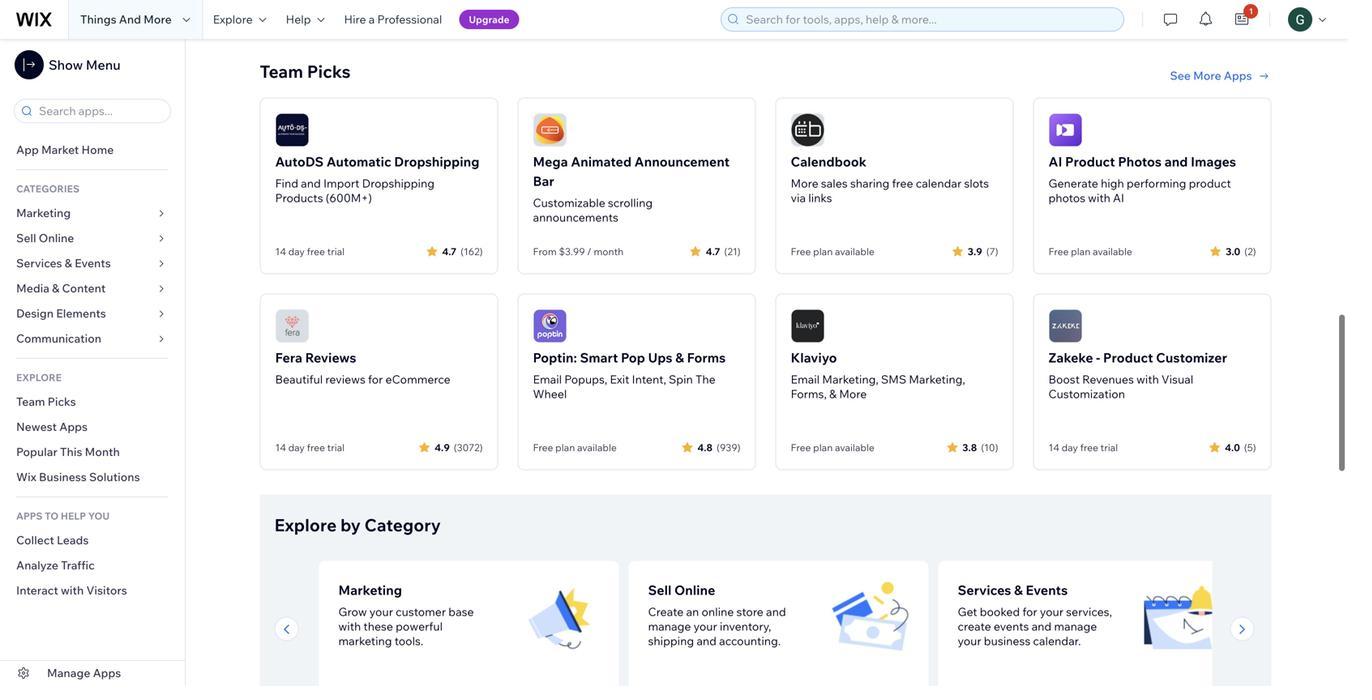 Task type: locate. For each thing, give the bounding box(es) containing it.
generate
[[1049, 177, 1099, 191]]

free down forms,
[[791, 442, 811, 454]]

autods automatic dropshipping icon image
[[275, 113, 309, 147]]

your up calendar. at the right
[[1040, 606, 1064, 620]]

1 vertical spatial online
[[675, 583, 716, 599]]

for right reviews
[[368, 373, 383, 387]]

1 4.7 from the left
[[442, 246, 457, 258]]

revenues
[[1083, 373, 1135, 387]]

events up services,
[[1026, 583, 1068, 599]]

with down grow
[[339, 620, 361, 634]]

trial down customization
[[1101, 442, 1119, 454]]

4.7 left (162)
[[442, 246, 457, 258]]

your up these
[[370, 606, 393, 620]]

14 day free trial
[[275, 246, 345, 258], [275, 442, 345, 454], [1049, 442, 1119, 454]]

marketing up grow
[[339, 583, 402, 599]]

analyze
[[16, 559, 58, 573]]

& right forms,
[[830, 387, 837, 402]]

sell inside sidebar element
[[16, 231, 36, 245]]

1 manage from the left
[[648, 620, 691, 634]]

online up an
[[675, 583, 716, 599]]

1 vertical spatial team
[[16, 395, 45, 409]]

1 vertical spatial services
[[958, 583, 1012, 599]]

sell up services & events
[[16, 231, 36, 245]]

14 day free trial down products
[[275, 246, 345, 258]]

available down sharing
[[835, 246, 875, 258]]

team inside sidebar element
[[16, 395, 45, 409]]

day for zakeke
[[1062, 442, 1079, 454]]

trial down (600m+)
[[327, 246, 345, 258]]

0 horizontal spatial manage
[[648, 620, 691, 634]]

2 vertical spatial apps
[[93, 667, 121, 681]]

(21)
[[725, 246, 741, 258]]

day
[[288, 246, 305, 258], [288, 442, 305, 454], [1062, 442, 1079, 454]]

0 vertical spatial explore
[[213, 12, 253, 26]]

more right forms,
[[840, 387, 867, 402]]

free plan available
[[791, 246, 875, 258], [1049, 246, 1133, 258], [533, 442, 617, 454], [791, 442, 875, 454]]

explore by category
[[275, 515, 441, 537]]

14 down beautiful
[[275, 442, 286, 454]]

1 vertical spatial sell
[[648, 583, 672, 599]]

0 horizontal spatial ai
[[1049, 154, 1063, 170]]

free down wheel at bottom
[[533, 442, 554, 454]]

mega animated announcement bar icon image
[[533, 113, 567, 147]]

day for autods
[[288, 246, 305, 258]]

dropshipping right automatic
[[394, 154, 480, 170]]

manage
[[648, 620, 691, 634], [1055, 620, 1098, 634]]

& up booked
[[1015, 583, 1023, 599]]

0 horizontal spatial team picks
[[16, 395, 76, 409]]

with left visual
[[1137, 373, 1160, 387]]

0 horizontal spatial for
[[368, 373, 383, 387]]

email up forms,
[[791, 373, 820, 387]]

poptin: smart pop ups & forms email popups, exit intent, spin the wheel
[[533, 350, 726, 402]]

1 vertical spatial product
[[1104, 350, 1154, 366]]

boost
[[1049, 373, 1080, 387]]

& inside services & events get booked for your services, create events and manage your business calendar.
[[1015, 583, 1023, 599]]

your inside marketing grow your customer base with these powerful marketing tools.
[[370, 606, 393, 620]]

services inside sidebar element
[[16, 256, 62, 270]]

free down photos
[[1049, 246, 1069, 258]]

1 vertical spatial marketing
[[339, 583, 402, 599]]

customer
[[396, 606, 446, 620]]

with inside zakeke - product customizer boost revenues with visual customization
[[1137, 373, 1160, 387]]

apps up this
[[59, 420, 88, 434]]

marketing, down klaviyo
[[823, 373, 879, 387]]

1 horizontal spatial sell
[[648, 583, 672, 599]]

1 horizontal spatial ai
[[1114, 191, 1125, 205]]

newest apps link
[[0, 415, 185, 440]]

email up wheel at bottom
[[533, 373, 562, 387]]

show menu button
[[15, 50, 121, 79]]

plan down wheel at bottom
[[556, 442, 575, 454]]

interact
[[16, 584, 58, 598]]

sms
[[882, 373, 907, 387]]

apps right manage
[[93, 667, 121, 681]]

market
[[41, 143, 79, 157]]

2 manage from the left
[[1055, 620, 1098, 634]]

available down high
[[1093, 246, 1133, 258]]

team picks down the explore
[[16, 395, 76, 409]]

wix business solutions link
[[0, 466, 185, 491]]

online for sell online
[[39, 231, 74, 245]]

marketing category icon image
[[522, 581, 600, 659]]

media & content link
[[0, 277, 185, 302]]

and up performing
[[1165, 154, 1189, 170]]

free plan available down forms,
[[791, 442, 875, 454]]

with inside marketing grow your customer base with these powerful marketing tools.
[[339, 620, 361, 634]]

product up generate
[[1066, 154, 1116, 170]]

slots
[[965, 177, 990, 191]]

team picks
[[260, 61, 351, 82], [16, 395, 76, 409]]

14 for autods
[[275, 246, 286, 258]]

with down traffic
[[61, 584, 84, 598]]

marketing inside marketing grow your customer base with these powerful marketing tools.
[[339, 583, 402, 599]]

analyze traffic link
[[0, 554, 185, 579]]

trial for customizer
[[1101, 442, 1119, 454]]

1 horizontal spatial marketing,
[[909, 373, 966, 387]]

marketing
[[339, 635, 392, 649]]

more inside calendbook more sales sharing free calendar slots via links
[[791, 177, 819, 191]]

0 vertical spatial for
[[368, 373, 383, 387]]

sell online link
[[0, 226, 185, 251]]

see more apps
[[1171, 69, 1253, 83]]

more up via
[[791, 177, 819, 191]]

1 horizontal spatial apps
[[93, 667, 121, 681]]

for
[[368, 373, 383, 387], [1023, 606, 1038, 620]]

free down beautiful
[[307, 442, 325, 454]]

1 horizontal spatial manage
[[1055, 620, 1098, 634]]

services for services & events get booked for your services, create events and manage your business calendar.
[[958, 583, 1012, 599]]

your inside sell online create an online store and manage your inventory, shipping and accounting.
[[694, 620, 718, 634]]

services for services & events
[[16, 256, 62, 270]]

0 horizontal spatial explore
[[213, 12, 253, 26]]

free right sharing
[[893, 177, 914, 191]]

14 day free trial down customization
[[1049, 442, 1119, 454]]

0 vertical spatial apps
[[1224, 69, 1253, 83]]

apps
[[1224, 69, 1253, 83], [59, 420, 88, 434], [93, 667, 121, 681]]

calendar.
[[1034, 635, 1082, 649]]

import
[[324, 177, 360, 191]]

available down klaviyo email marketing, sms marketing, forms, & more
[[835, 442, 875, 454]]

0 vertical spatial sell
[[16, 231, 36, 245]]

0 vertical spatial team picks
[[260, 61, 351, 82]]

1 vertical spatial apps
[[59, 420, 88, 434]]

more right see
[[1194, 69, 1222, 83]]

4.7
[[442, 246, 457, 258], [706, 246, 721, 258]]

powerful
[[396, 620, 443, 634]]

plan
[[814, 246, 833, 258], [1072, 246, 1091, 258], [556, 442, 575, 454], [814, 442, 833, 454]]

and inside ai product photos and images generate high performing product photos with ai
[[1165, 154, 1189, 170]]

day down beautiful
[[288, 442, 305, 454]]

free plan available down wheel at bottom
[[533, 442, 617, 454]]

newest
[[16, 420, 57, 434]]

& inside klaviyo email marketing, sms marketing, forms, & more
[[830, 387, 837, 402]]

1 vertical spatial events
[[1026, 583, 1068, 599]]

plan for email
[[814, 442, 833, 454]]

dropshipping down automatic
[[362, 177, 435, 191]]

marketing for marketing
[[16, 206, 71, 220]]

and up products
[[301, 177, 321, 191]]

communication link
[[0, 327, 185, 352]]

for inside fera reviews beautiful reviews for ecommerce
[[368, 373, 383, 387]]

picks
[[307, 61, 351, 82], [48, 395, 76, 409]]

shipping
[[648, 635, 694, 649]]

online inside sell online create an online store and manage your inventory, shipping and accounting.
[[675, 583, 716, 599]]

Search apps... field
[[34, 100, 165, 122]]

& up media & content
[[65, 256, 72, 270]]

events down sell online link
[[75, 256, 111, 270]]

1 vertical spatial explore
[[275, 515, 337, 537]]

free
[[893, 177, 914, 191], [307, 246, 325, 258], [307, 442, 325, 454], [1081, 442, 1099, 454]]

traffic
[[61, 559, 95, 573]]

communication
[[16, 332, 104, 346]]

0 vertical spatial product
[[1066, 154, 1116, 170]]

14 day free trial for customizer
[[1049, 442, 1119, 454]]

$3.99
[[559, 246, 585, 258]]

team picks down help button
[[260, 61, 351, 82]]

2 email from the left
[[791, 373, 820, 387]]

sell inside sell online create an online store and manage your inventory, shipping and accounting.
[[648, 583, 672, 599]]

sidebar element
[[0, 39, 186, 687]]

free for fera reviews
[[307, 442, 325, 454]]

more
[[144, 12, 172, 26], [1194, 69, 1222, 83], [791, 177, 819, 191], [840, 387, 867, 402]]

marketing, right sms
[[909, 373, 966, 387]]

plan down photos
[[1072, 246, 1091, 258]]

0 horizontal spatial email
[[533, 373, 562, 387]]

0 horizontal spatial services
[[16, 256, 62, 270]]

for inside services & events get booked for your services, create events and manage your business calendar.
[[1023, 606, 1038, 620]]

2 4.7 from the left
[[706, 246, 721, 258]]

0 vertical spatial marketing
[[16, 206, 71, 220]]

apps down 1 button
[[1224, 69, 1253, 83]]

0 vertical spatial ai
[[1049, 154, 1063, 170]]

free for autods automatic dropshipping
[[307, 246, 325, 258]]

sell for sell online create an online store and manage your inventory, shipping and accounting.
[[648, 583, 672, 599]]

explore
[[213, 12, 253, 26], [275, 515, 337, 537]]

free plan available down photos
[[1049, 246, 1133, 258]]

0 horizontal spatial 4.7
[[442, 246, 457, 258]]

4.7 left (21)
[[706, 246, 721, 258]]

0 vertical spatial events
[[75, 256, 111, 270]]

announcement
[[635, 154, 730, 170]]

free down products
[[307, 246, 325, 258]]

& for services & events
[[65, 256, 72, 270]]

team picks inside sidebar element
[[16, 395, 76, 409]]

2 horizontal spatial apps
[[1224, 69, 1253, 83]]

1 horizontal spatial for
[[1023, 606, 1038, 620]]

customizable
[[533, 196, 606, 210]]

fera reviews beautiful reviews for ecommerce
[[275, 350, 451, 387]]

services inside services & events get booked for your services, create events and manage your business calendar.
[[958, 583, 1012, 599]]

get
[[958, 606, 978, 620]]

services & events get booked for your services, create events and manage your business calendar.
[[958, 583, 1113, 649]]

plan down forms,
[[814, 442, 833, 454]]

picks down help button
[[307, 61, 351, 82]]

day for fera
[[288, 442, 305, 454]]

marketing grow your customer base with these powerful marketing tools.
[[339, 583, 474, 649]]

1 horizontal spatial online
[[675, 583, 716, 599]]

0 horizontal spatial picks
[[48, 395, 76, 409]]

with inside sidebar element
[[61, 584, 84, 598]]

ai up generate
[[1049, 154, 1063, 170]]

grow
[[339, 606, 367, 620]]

day down customization
[[1062, 442, 1079, 454]]

online inside sidebar element
[[39, 231, 74, 245]]

1 horizontal spatial explore
[[275, 515, 337, 537]]

available for sales
[[835, 246, 875, 258]]

4.9 (3072)
[[435, 442, 483, 454]]

plan down links
[[814, 246, 833, 258]]

from $3.99 / month
[[533, 246, 624, 258]]

1 horizontal spatial email
[[791, 373, 820, 387]]

1 vertical spatial picks
[[48, 395, 76, 409]]

popular this month link
[[0, 440, 185, 466]]

0 horizontal spatial marketing
[[16, 206, 71, 220]]

4.9
[[435, 442, 450, 454]]

1 email from the left
[[533, 373, 562, 387]]

0 horizontal spatial events
[[75, 256, 111, 270]]

1 horizontal spatial services
[[958, 583, 1012, 599]]

14 day free trial down beautiful
[[275, 442, 345, 454]]

free plan available down links
[[791, 246, 875, 258]]

4.8 (939)
[[698, 442, 741, 454]]

apps inside manage apps link
[[93, 667, 121, 681]]

events inside services & events get booked for your services, create events and manage your business calendar.
[[1026, 583, 1068, 599]]

explore for explore
[[213, 12, 253, 26]]

4.7 for autods automatic dropshipping
[[442, 246, 457, 258]]

manage inside services & events get booked for your services, create events and manage your business calendar.
[[1055, 620, 1098, 634]]

and
[[1165, 154, 1189, 170], [301, 177, 321, 191], [766, 606, 786, 620], [1032, 620, 1052, 634], [697, 635, 717, 649]]

free plan available for more
[[791, 246, 875, 258]]

explore for explore by category
[[275, 515, 337, 537]]

14 down products
[[275, 246, 286, 258]]

& right ups
[[676, 350, 684, 366]]

1 button
[[1225, 0, 1261, 39]]

media & content
[[16, 281, 106, 296]]

available down popups,
[[577, 442, 617, 454]]

sell online create an online store and manage your inventory, shipping and accounting.
[[648, 583, 786, 649]]

animated
[[571, 154, 632, 170]]

picks up 'newest apps'
[[48, 395, 76, 409]]

ai product photos and images icon image
[[1049, 113, 1083, 147]]

free for zakeke - product customizer
[[1081, 442, 1099, 454]]

your down create
[[958, 635, 982, 649]]

free down customization
[[1081, 442, 1099, 454]]

product up revenues
[[1104, 350, 1154, 366]]

services up booked
[[958, 583, 1012, 599]]

1 vertical spatial team picks
[[16, 395, 76, 409]]

sell up create
[[648, 583, 672, 599]]

manage up shipping
[[648, 620, 691, 634]]

1 horizontal spatial marketing
[[339, 583, 402, 599]]

product
[[1066, 154, 1116, 170], [1104, 350, 1154, 366]]

services & events category icon image
[[1142, 581, 1219, 659]]

links
[[809, 191, 833, 205]]

team down the explore
[[16, 395, 45, 409]]

and
[[119, 12, 141, 26]]

free plan available for product
[[1049, 246, 1133, 258]]

1 horizontal spatial 4.7
[[706, 246, 721, 258]]

explore left the help
[[213, 12, 253, 26]]

events for services & events
[[75, 256, 111, 270]]

services
[[16, 256, 62, 270], [958, 583, 1012, 599]]

team down the help
[[260, 61, 303, 82]]

customizer
[[1157, 350, 1228, 366]]

more inside klaviyo email marketing, sms marketing, forms, & more
[[840, 387, 867, 402]]

1 vertical spatial ai
[[1114, 191, 1125, 205]]

wix
[[16, 470, 36, 485]]

ai down high
[[1114, 191, 1125, 205]]

and up calendar. at the right
[[1032, 620, 1052, 634]]

0 vertical spatial team
[[260, 61, 303, 82]]

0 vertical spatial online
[[39, 231, 74, 245]]

0 vertical spatial services
[[16, 256, 62, 270]]

events inside services & events link
[[75, 256, 111, 270]]

& right media
[[52, 281, 60, 296]]

14 down customization
[[1049, 442, 1060, 454]]

apps inside the newest apps link
[[59, 420, 88, 434]]

online up services & events
[[39, 231, 74, 245]]

for up events
[[1023, 606, 1038, 620]]

0 horizontal spatial online
[[39, 231, 74, 245]]

email inside klaviyo email marketing, sms marketing, forms, & more
[[791, 373, 820, 387]]

available for marketing,
[[835, 442, 875, 454]]

0 horizontal spatial sell
[[16, 231, 36, 245]]

scrolling
[[608, 196, 653, 210]]

manage down services,
[[1055, 620, 1098, 634]]

marketing down categories
[[16, 206, 71, 220]]

Search for tools, apps, help & more... field
[[742, 8, 1119, 31]]

1 vertical spatial for
[[1023, 606, 1038, 620]]

a
[[369, 12, 375, 26]]

intent,
[[632, 373, 667, 387]]

free down via
[[791, 246, 811, 258]]

analyze traffic
[[16, 559, 95, 573]]

1 horizontal spatial events
[[1026, 583, 1068, 599]]

sell for sell online
[[16, 231, 36, 245]]

& for services & events get booked for your services, create events and manage your business calendar.
[[1015, 583, 1023, 599]]

1 horizontal spatial picks
[[307, 61, 351, 82]]

with down high
[[1089, 191, 1111, 205]]

manage inside sell online create an online store and manage your inventory, shipping and accounting.
[[648, 620, 691, 634]]

0 horizontal spatial team
[[16, 395, 45, 409]]

explore left by
[[275, 515, 337, 537]]

(5)
[[1245, 442, 1257, 454]]

your down online
[[694, 620, 718, 634]]

and down online
[[697, 635, 717, 649]]

marketing inside sidebar element
[[16, 206, 71, 220]]

0 horizontal spatial apps
[[59, 420, 88, 434]]

day down products
[[288, 246, 305, 258]]

marketing for marketing grow your customer base with these powerful marketing tools.
[[339, 583, 402, 599]]

apps for newest apps
[[59, 420, 88, 434]]

design
[[16, 307, 54, 321]]

0 horizontal spatial marketing,
[[823, 373, 879, 387]]

this
[[60, 445, 82, 459]]

visual
[[1162, 373, 1194, 387]]

content
[[62, 281, 106, 296]]

services down sell online on the left top
[[16, 256, 62, 270]]

available
[[835, 246, 875, 258], [1093, 246, 1133, 258], [577, 442, 617, 454], [835, 442, 875, 454]]

available for photos
[[1093, 246, 1133, 258]]

help
[[61, 511, 86, 523]]

trial for find
[[327, 246, 345, 258]]

trial down reviews
[[327, 442, 345, 454]]



Task type: vqa. For each thing, say whether or not it's contained in the screenshot.
'Search for tools, apps, help & more...' field
yes



Task type: describe. For each thing, give the bounding box(es) containing it.
email inside poptin: smart pop ups & forms email popups, exit intent, spin the wheel
[[533, 373, 562, 387]]

1
[[1250, 6, 1254, 16]]

free for product
[[1049, 246, 1069, 258]]

(939)
[[717, 442, 741, 454]]

automatic
[[327, 154, 392, 170]]

3.0
[[1226, 246, 1241, 258]]

& inside poptin: smart pop ups & forms email popups, exit intent, spin the wheel
[[676, 350, 684, 366]]

autods automatic dropshipping find and import dropshipping products (600m+)
[[275, 154, 480, 205]]

fera reviews icon image
[[275, 310, 309, 344]]

mega animated announcement bar customizable scrolling announcements
[[533, 154, 730, 225]]

help button
[[276, 0, 335, 39]]

inventory,
[[720, 620, 772, 634]]

klaviyo icon image
[[791, 310, 825, 344]]

high
[[1101, 177, 1125, 191]]

calendbook
[[791, 154, 867, 170]]

business
[[39, 470, 87, 485]]

product inside ai product photos and images generate high performing product photos with ai
[[1066, 154, 1116, 170]]

collect leads link
[[0, 529, 185, 554]]

2 marketing, from the left
[[909, 373, 966, 387]]

and right store
[[766, 606, 786, 620]]

marketing link
[[0, 201, 185, 226]]

1 marketing, from the left
[[823, 373, 879, 387]]

app
[[16, 143, 39, 157]]

media
[[16, 281, 49, 296]]

interact with visitors link
[[0, 579, 185, 604]]

events
[[994, 620, 1030, 634]]

performing
[[1127, 177, 1187, 191]]

3.8 (10)
[[963, 442, 999, 454]]

free for more
[[791, 246, 811, 258]]

product inside zakeke - product customizer boost revenues with visual customization
[[1104, 350, 1154, 366]]

business
[[984, 635, 1031, 649]]

customization
[[1049, 387, 1126, 402]]

(3072)
[[454, 442, 483, 454]]

4.7 for mega animated announcement bar
[[706, 246, 721, 258]]

free plan available for email
[[791, 442, 875, 454]]

accounting.
[[720, 635, 781, 649]]

mega
[[533, 154, 568, 170]]

collect
[[16, 534, 54, 548]]

1 horizontal spatial team
[[260, 61, 303, 82]]

exit
[[610, 373, 630, 387]]

forms
[[687, 350, 726, 366]]

poptin: smart pop ups & forms icon image
[[533, 310, 567, 344]]

1 horizontal spatial team picks
[[260, 61, 351, 82]]

with inside ai product photos and images generate high performing product photos with ai
[[1089, 191, 1111, 205]]

& for media & content
[[52, 281, 60, 296]]

ups
[[648, 350, 673, 366]]

from
[[533, 246, 557, 258]]

services & events
[[16, 256, 111, 270]]

available for pop
[[577, 442, 617, 454]]

apps for manage apps
[[93, 667, 121, 681]]

by
[[341, 515, 361, 537]]

klaviyo
[[791, 350, 837, 366]]

3.9
[[968, 246, 983, 258]]

hire
[[344, 12, 366, 26]]

things and more
[[80, 12, 172, 26]]

zakeke - product customizer boost revenues with visual customization
[[1049, 350, 1228, 402]]

sales
[[821, 177, 848, 191]]

see more apps button
[[1171, 69, 1272, 83]]

calendbook more sales sharing free calendar slots via links
[[791, 154, 990, 205]]

plan for smart
[[556, 442, 575, 454]]

manage apps link
[[0, 662, 185, 687]]

help
[[286, 12, 311, 26]]

1 vertical spatial dropshipping
[[362, 177, 435, 191]]

to
[[45, 511, 59, 523]]

professional
[[378, 12, 442, 26]]

/
[[587, 246, 592, 258]]

sharing
[[851, 177, 890, 191]]

zakeke
[[1049, 350, 1094, 366]]

more inside button
[[1194, 69, 1222, 83]]

sell online category icon image
[[832, 581, 910, 659]]

images
[[1191, 154, 1237, 170]]

(2)
[[1245, 246, 1257, 258]]

14 day free trial for find
[[275, 246, 345, 258]]

online for sell online create an online store and manage your inventory, shipping and accounting.
[[675, 583, 716, 599]]

via
[[791, 191, 806, 205]]

design elements
[[16, 307, 106, 321]]

home
[[82, 143, 114, 157]]

app market home
[[16, 143, 114, 157]]

pop
[[621, 350, 646, 366]]

apps inside see more apps button
[[1224, 69, 1253, 83]]

14 for zakeke
[[1049, 442, 1060, 454]]

smart
[[580, 350, 618, 366]]

free inside calendbook more sales sharing free calendar slots via links
[[893, 177, 914, 191]]

trial for reviews
[[327, 442, 345, 454]]

create
[[648, 606, 684, 620]]

newest apps
[[16, 420, 88, 434]]

0 vertical spatial picks
[[307, 61, 351, 82]]

tools.
[[395, 635, 424, 649]]

zakeke - product customizer icon image
[[1049, 310, 1083, 344]]

solutions
[[89, 470, 140, 485]]

design elements link
[[0, 302, 185, 327]]

more right and in the top left of the page
[[144, 12, 172, 26]]

services,
[[1067, 606, 1113, 620]]

an
[[687, 606, 699, 620]]

free plan available for smart
[[533, 442, 617, 454]]

category
[[365, 515, 441, 537]]

wix business solutions
[[16, 470, 140, 485]]

and inside autods automatic dropshipping find and import dropshipping products (600m+)
[[301, 177, 321, 191]]

popular
[[16, 445, 58, 459]]

product
[[1190, 177, 1232, 191]]

14 for fera
[[275, 442, 286, 454]]

hire a professional link
[[335, 0, 452, 39]]

klaviyo email marketing, sms marketing, forms, & more
[[791, 350, 966, 402]]

3.0 (2)
[[1226, 246, 1257, 258]]

calendbook icon image
[[791, 113, 825, 147]]

popups,
[[565, 373, 608, 387]]

(7)
[[987, 246, 999, 258]]

events for services & events get booked for your services, create events and manage your business calendar.
[[1026, 583, 1068, 599]]

0 vertical spatial dropshipping
[[394, 154, 480, 170]]

4.0
[[1226, 442, 1241, 454]]

plan for more
[[814, 246, 833, 258]]

menu
[[86, 57, 121, 73]]

interact with visitors
[[16, 584, 127, 598]]

services & events link
[[0, 251, 185, 277]]

(10)
[[982, 442, 999, 454]]

see
[[1171, 69, 1191, 83]]

show
[[49, 57, 83, 73]]

4.7 (21)
[[706, 246, 741, 258]]

4.8
[[698, 442, 713, 454]]

spin
[[669, 373, 693, 387]]

picks inside the team picks link
[[48, 395, 76, 409]]

and inside services & events get booked for your services, create events and manage your business calendar.
[[1032, 620, 1052, 634]]

these
[[364, 620, 393, 634]]

plan for product
[[1072, 246, 1091, 258]]

calendar
[[916, 177, 962, 191]]

free for email
[[791, 442, 811, 454]]

collect leads
[[16, 534, 89, 548]]

poptin:
[[533, 350, 577, 366]]

14 day free trial for reviews
[[275, 442, 345, 454]]

free for smart
[[533, 442, 554, 454]]



